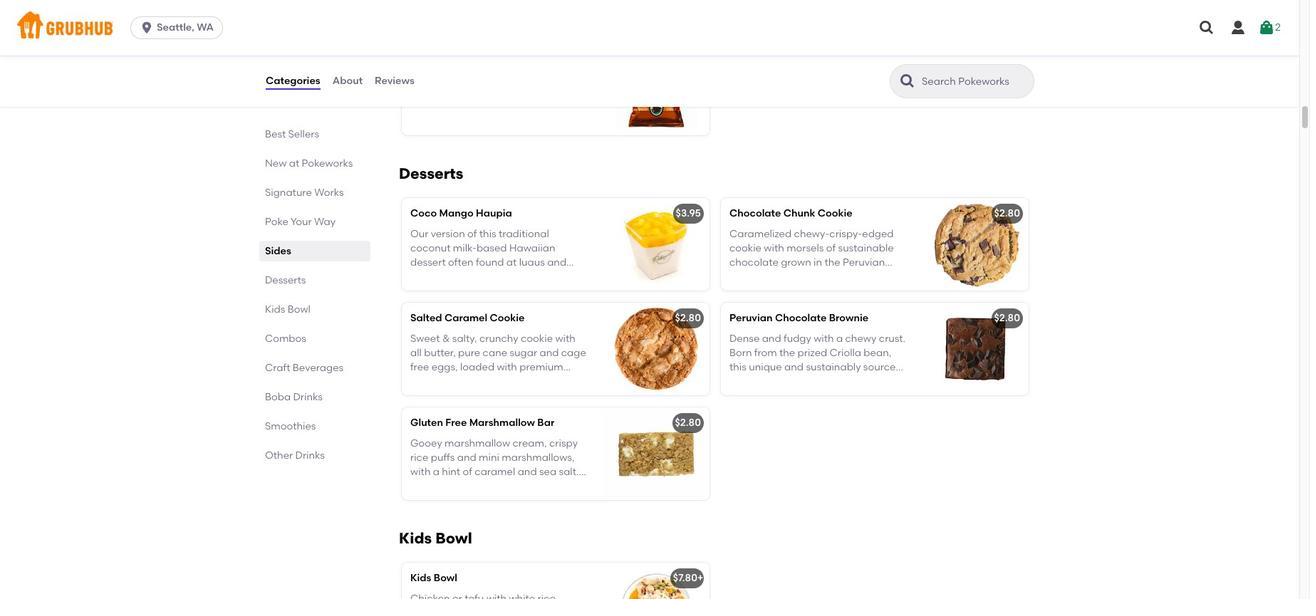 Task type: describe. For each thing, give the bounding box(es) containing it.
reviews
[[375, 75, 415, 87]]

$3.95
[[676, 208, 701, 220]]

other drinks
[[265, 450, 325, 462]]

gmo
[[433, 481, 458, 493]]

categories button
[[265, 56, 321, 107]]

gluten
[[515, 481, 546, 493]]

way
[[314, 216, 336, 228]]

mini
[[479, 452, 499, 464]]

new at pokeworks
[[265, 157, 353, 170]]

crispy
[[549, 437, 578, 449]]

drinks for boba drinks
[[293, 391, 323, 403]]

coco mango haupia image
[[603, 198, 710, 291]]

works
[[314, 187, 344, 199]]

reviews button
[[374, 56, 415, 107]]

gluten free marshmallow bar image
[[603, 408, 710, 500]]

0 vertical spatial kids bowl
[[265, 304, 311, 316]]

non
[[410, 481, 430, 493]]

main navigation navigation
[[0, 0, 1300, 56]]

$2.25
[[676, 52, 701, 64]]

sides
[[265, 245, 291, 257]]

$2.80 for chocolate chunk cookie
[[994, 208, 1020, 220]]

2 button
[[1258, 15, 1281, 41]]

salt.
[[559, 466, 579, 478]]

smoothies
[[265, 420, 316, 432]]

wrapped.
[[467, 495, 514, 507]]

kids bowl image
[[603, 563, 710, 599]]

sea
[[539, 466, 557, 478]]

certified
[[470, 481, 513, 493]]

2 vertical spatial kids
[[410, 572, 431, 584]]

seattle, wa button
[[130, 16, 229, 39]]

beverages
[[293, 362, 344, 374]]

1 svg image from the left
[[1198, 19, 1215, 36]]

about
[[332, 75, 363, 87]]

poke
[[265, 216, 288, 228]]

1 horizontal spatial and
[[518, 466, 537, 478]]

peruvian chocolate brownie image
[[922, 303, 1029, 396]]

1 vertical spatial bowl
[[435, 530, 472, 547]]

marshmallow
[[445, 437, 510, 449]]

drinks for other drinks
[[295, 450, 325, 462]]

categories
[[266, 75, 320, 87]]

a
[[433, 466, 440, 478]]

0 vertical spatial bowl
[[288, 304, 311, 316]]

rice
[[410, 452, 428, 464]]

salted caramel cookie image
[[603, 303, 710, 396]]

best sellers
[[265, 128, 319, 140]]

sellers
[[288, 128, 319, 140]]

gluten
[[410, 417, 443, 429]]

kettle
[[588, 52, 617, 64]]

other
[[265, 450, 293, 462]]

svg image for 2
[[1258, 19, 1275, 36]]

Search Pokeworks search field
[[921, 75, 1030, 88]]

about button
[[332, 56, 363, 107]]

with
[[410, 466, 431, 478]]

barbecue
[[538, 52, 586, 64]]

marshmallow
[[469, 417, 535, 429]]

combos
[[265, 333, 306, 345]]

mango
[[439, 208, 474, 220]]

marshmallows,
[[502, 452, 575, 464]]

gooey marshmallow cream, crispy rice puffs and mini marshmallows, with a hint of caramel and sea salt. non gmo & certified gluten free. individually wrapped.
[[410, 437, 579, 507]]

boba
[[265, 391, 291, 403]]

craft
[[265, 362, 290, 374]]



Task type: vqa. For each thing, say whether or not it's contained in the screenshot.
7 Eleven image at the top left
no



Task type: locate. For each thing, give the bounding box(es) containing it.
1 vertical spatial cookie
[[490, 312, 525, 324]]

vickie's
[[434, 52, 471, 64]]

seattle,
[[157, 21, 194, 33]]

new
[[265, 157, 287, 170]]

0 vertical spatial drinks
[[293, 391, 323, 403]]

$7.80 +
[[673, 572, 704, 584]]

1 horizontal spatial svg image
[[1258, 19, 1275, 36]]

individually
[[410, 495, 465, 507]]

1 horizontal spatial cookie
[[818, 208, 853, 220]]

salted caramel cookie
[[410, 312, 525, 324]]

brownie
[[829, 312, 869, 324]]

cookie for salted caramel cookie
[[490, 312, 525, 324]]

chocolate
[[730, 208, 781, 220], [775, 312, 827, 324]]

$7.80
[[673, 572, 698, 584]]

caramel
[[445, 312, 487, 324]]

svg image
[[1198, 19, 1215, 36], [1230, 19, 1247, 36]]

desserts
[[399, 165, 463, 183], [265, 274, 306, 286]]

gooey
[[410, 437, 442, 449]]

$2.80
[[994, 208, 1020, 220], [675, 312, 701, 324], [994, 312, 1020, 324], [675, 417, 701, 429]]

$2.80 for peruvian chocolate brownie
[[994, 312, 1020, 324]]

gluten free marshmallow bar
[[410, 417, 555, 429]]

best
[[265, 128, 286, 140]]

+
[[698, 572, 704, 584]]

hint
[[442, 466, 460, 478]]

cream,
[[513, 437, 547, 449]]

wa
[[197, 21, 214, 33]]

haupia
[[476, 208, 512, 220]]

boba drinks
[[265, 391, 323, 403]]

seattle, wa
[[157, 21, 214, 33]]

desserts down sides
[[265, 274, 306, 286]]

miss vickie's smokehouse barbecue kettle cooked potato chips
[[410, 52, 724, 64]]

1 vertical spatial drinks
[[295, 450, 325, 462]]

kids
[[265, 304, 285, 316], [399, 530, 432, 547], [410, 572, 431, 584]]

svg image inside 2 button
[[1258, 19, 1275, 36]]

peruvian chocolate brownie
[[730, 312, 869, 324]]

&
[[461, 481, 468, 493]]

kids bowl
[[265, 304, 311, 316], [399, 530, 472, 547], [410, 572, 457, 584]]

cookie right chunk
[[818, 208, 853, 220]]

1 horizontal spatial svg image
[[1230, 19, 1247, 36]]

poke your way
[[265, 216, 336, 228]]

coco mango haupia
[[410, 208, 512, 220]]

potato
[[660, 52, 693, 64]]

peruvian
[[730, 312, 773, 324]]

drinks down craft beverages
[[293, 391, 323, 403]]

free.
[[548, 481, 570, 493]]

puffs
[[431, 452, 455, 464]]

2 svg image from the left
[[1230, 19, 1247, 36]]

drinks right other
[[295, 450, 325, 462]]

0 horizontal spatial desserts
[[265, 274, 306, 286]]

drinks
[[293, 391, 323, 403], [295, 450, 325, 462]]

cookie right caramel
[[490, 312, 525, 324]]

1 horizontal spatial desserts
[[399, 165, 463, 183]]

1 vertical spatial kids
[[399, 530, 432, 547]]

1 vertical spatial and
[[518, 466, 537, 478]]

and up of
[[457, 452, 476, 464]]

0 horizontal spatial cookie
[[490, 312, 525, 324]]

0 vertical spatial and
[[457, 452, 476, 464]]

cookie
[[818, 208, 853, 220], [490, 312, 525, 324]]

0 vertical spatial chocolate
[[730, 208, 781, 220]]

chocolate chunk cookie image
[[922, 198, 1029, 291]]

and up gluten
[[518, 466, 537, 478]]

caramel
[[475, 466, 515, 478]]

0 vertical spatial desserts
[[399, 165, 463, 183]]

desserts up coco
[[399, 165, 463, 183]]

chunk
[[784, 208, 815, 220]]

of
[[463, 466, 472, 478]]

1 vertical spatial desserts
[[265, 274, 306, 286]]

svg image
[[1258, 19, 1275, 36], [140, 21, 154, 35]]

$2.80 for gluten free marshmallow bar
[[675, 417, 701, 429]]

2 vertical spatial bowl
[[434, 572, 457, 584]]

miss
[[410, 52, 432, 64]]

at
[[289, 157, 299, 170]]

salted
[[410, 312, 442, 324]]

svg image for seattle, wa
[[140, 21, 154, 35]]

signature works
[[265, 187, 344, 199]]

chocolate left chunk
[[730, 208, 781, 220]]

pokeworks
[[302, 157, 353, 170]]

$2.80 for salted caramel cookie
[[675, 312, 701, 324]]

0 vertical spatial kids
[[265, 304, 285, 316]]

bowl
[[288, 304, 311, 316], [435, 530, 472, 547], [434, 572, 457, 584]]

2 vertical spatial kids bowl
[[410, 572, 457, 584]]

cooked
[[619, 52, 658, 64]]

2
[[1275, 21, 1281, 33]]

signature
[[265, 187, 312, 199]]

free
[[446, 417, 467, 429]]

your
[[291, 216, 312, 228]]

chips
[[696, 52, 724, 64]]

svg image inside seattle, wa button
[[140, 21, 154, 35]]

and
[[457, 452, 476, 464], [518, 466, 537, 478]]

cookie for chocolate chunk cookie
[[818, 208, 853, 220]]

0 horizontal spatial svg image
[[140, 21, 154, 35]]

bar
[[537, 417, 555, 429]]

coco
[[410, 208, 437, 220]]

craft beverages
[[265, 362, 344, 374]]

1 vertical spatial chocolate
[[775, 312, 827, 324]]

miss vickie's smokehouse barbecue kettle cooked potato chips image
[[603, 43, 710, 136]]

0 horizontal spatial svg image
[[1198, 19, 1215, 36]]

0 vertical spatial cookie
[[818, 208, 853, 220]]

search icon image
[[899, 73, 916, 90]]

smokehouse
[[474, 52, 536, 64]]

chocolate chunk cookie
[[730, 208, 853, 220]]

1 vertical spatial kids bowl
[[399, 530, 472, 547]]

0 horizontal spatial and
[[457, 452, 476, 464]]

chocolate left brownie
[[775, 312, 827, 324]]



